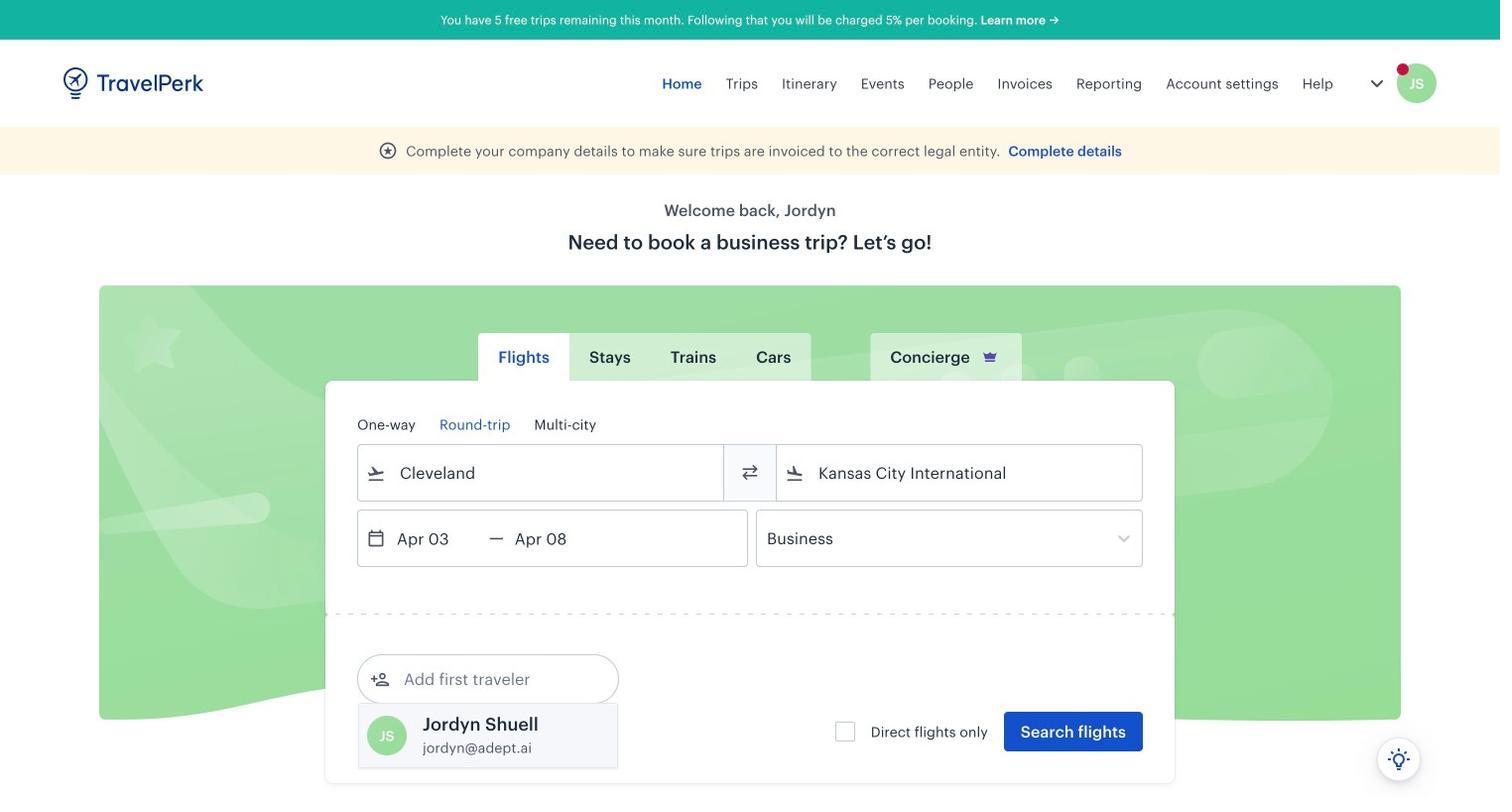 Task type: describe. For each thing, give the bounding box(es) containing it.
From search field
[[386, 458, 698, 489]]



Task type: vqa. For each thing, say whether or not it's contained in the screenshot.
depart 'text field' on the bottom left
yes



Task type: locate. For each thing, give the bounding box(es) containing it.
Add first traveler search field
[[390, 664, 596, 696]]

Return text field
[[504, 511, 607, 567]]

Depart text field
[[386, 511, 489, 567]]

To search field
[[805, 458, 1117, 489]]



